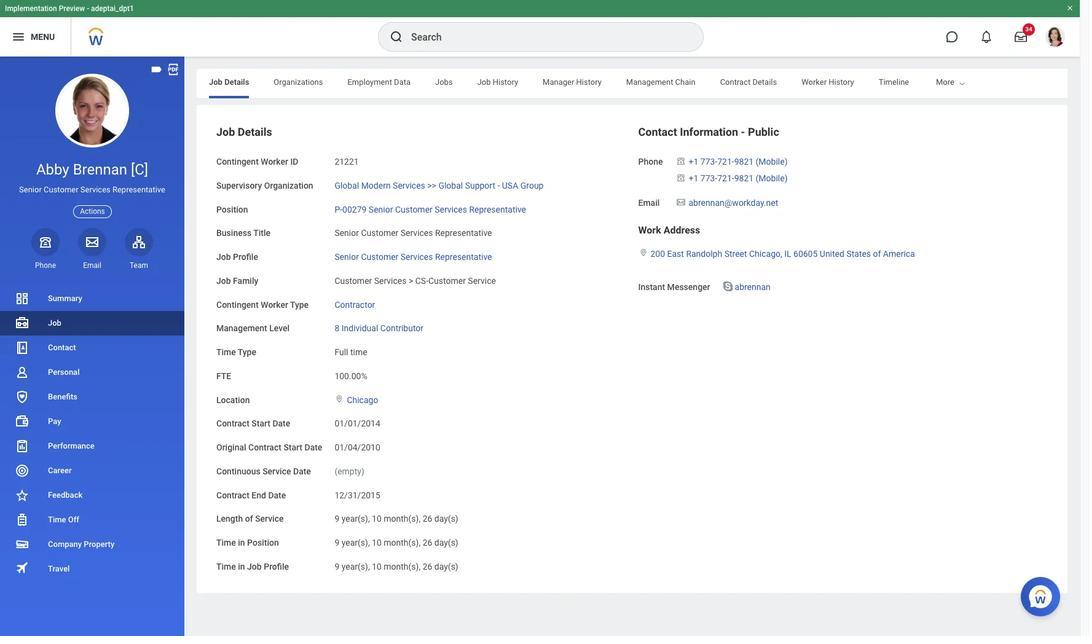Task type: vqa. For each thing, say whether or not it's contained in the screenshot.
the Logan
no



Task type: describe. For each thing, give the bounding box(es) containing it.
10 for time in position
[[372, 538, 382, 548]]

more
[[936, 77, 955, 87]]

contingent worker id element
[[335, 149, 359, 168]]

abrennan link
[[735, 280, 771, 292]]

chicago,
[[749, 249, 783, 259]]

date for continuous service date
[[293, 466, 311, 476]]

location image for location
[[335, 394, 345, 403]]

abrennan
[[735, 282, 771, 292]]

job details group
[[216, 125, 626, 573]]

time in job profile element
[[335, 554, 459, 573]]

feedback image
[[15, 488, 30, 503]]

work
[[638, 225, 661, 236]]

inbox large image
[[1015, 31, 1027, 43]]

timeline
[[879, 77, 909, 87]]

personal image
[[15, 365, 30, 380]]

contract start date element
[[335, 411, 380, 430]]

job family element
[[335, 269, 496, 287]]

senior customer services representative inside navigation pane region
[[19, 185, 165, 194]]

time type
[[216, 347, 256, 357]]

customer inside navigation pane region
[[44, 185, 78, 194]]

summary
[[48, 294, 82, 303]]

customer up job family element
[[361, 252, 399, 262]]

view team image
[[132, 235, 146, 249]]

pay image
[[15, 414, 30, 429]]

details up job details button
[[225, 77, 249, 87]]

information
[[680, 125, 738, 138]]

senior inside p-00279 senior customer services representative link
[[369, 204, 393, 214]]

day(s) for time in position
[[435, 538, 459, 548]]

job down time in position
[[247, 562, 262, 572]]

travel link
[[0, 557, 184, 582]]

company property link
[[0, 532, 184, 557]]

implementation preview -   adeptai_dpt1
[[5, 4, 134, 13]]

day(s) for time in job profile
[[435, 562, 459, 572]]

9 year(s), 10 month(s), 26 day(s) for length of service
[[335, 514, 459, 524]]

01/04/2010
[[335, 443, 380, 453]]

full time
[[335, 347, 367, 357]]

services inside the business title element
[[401, 228, 433, 238]]

10 for time in job profile
[[372, 562, 382, 572]]

date for contract end date
[[268, 490, 286, 500]]

family
[[233, 276, 258, 286]]

+1 for topmost phone image
[[689, 157, 699, 167]]

time in position
[[216, 538, 279, 548]]

end
[[252, 490, 266, 500]]

email abby brennan [c] element
[[78, 261, 106, 270]]

2 global from the left
[[439, 181, 463, 190]]

200 east randolph street chicago, il 60605 united states of america link
[[651, 247, 915, 259]]

tab list containing job details
[[197, 69, 1069, 98]]

company property
[[48, 540, 115, 549]]

in for job
[[238, 562, 245, 572]]

1 9821 from the top
[[735, 157, 754, 167]]

business title
[[216, 228, 271, 238]]

instant messenger
[[638, 282, 710, 292]]

career
[[48, 466, 72, 475]]

benefits
[[48, 392, 77, 401]]

773- for the +1 773-721-9821 (mobile) link for phone image to the middle
[[701, 173, 718, 183]]

time for time in position
[[216, 538, 236, 548]]

contract for end
[[216, 490, 250, 500]]

abrennan@workday.net link
[[689, 195, 779, 208]]

contract start date
[[216, 419, 290, 429]]

abrennan@workday.net
[[689, 198, 779, 208]]

supervisory
[[216, 181, 262, 190]]

email button
[[78, 228, 106, 270]]

job details inside tab list
[[209, 77, 249, 87]]

8 individual contributor link
[[335, 321, 424, 333]]

(empty)
[[335, 466, 364, 476]]

job history
[[477, 77, 518, 87]]

services inside job family element
[[374, 276, 407, 286]]

contingent worker id
[[216, 157, 298, 167]]

location
[[216, 395, 250, 405]]

management for management level
[[216, 324, 267, 333]]

date for contract start date
[[273, 419, 290, 429]]

8
[[335, 324, 340, 333]]

summary link
[[0, 286, 184, 311]]

close environment banner image
[[1067, 4, 1074, 12]]

chicago
[[347, 395, 378, 405]]

2 +1 773-721-9821 (mobile) from the top
[[689, 173, 788, 183]]

job up job details button
[[209, 77, 223, 87]]

senior inside the business title element
[[335, 228, 359, 238]]

job details button
[[216, 125, 272, 138]]

menu
[[31, 32, 55, 42]]

34 button
[[1008, 23, 1035, 50]]

job right "jobs"
[[477, 77, 491, 87]]

senior customer services representative for senior customer services representative link
[[335, 252, 492, 262]]

chicago link
[[347, 393, 378, 405]]

usa
[[502, 181, 518, 190]]

year(s), for time in position
[[342, 538, 370, 548]]

contingent worker type
[[216, 300, 309, 310]]

street
[[725, 249, 747, 259]]

services inside navigation pane region
[[80, 185, 111, 194]]

10 for length of service
[[372, 514, 382, 524]]

1 vertical spatial phone image
[[675, 173, 686, 182]]

data for additional data
[[972, 77, 989, 87]]

time for time off
[[48, 515, 66, 524]]

time off
[[48, 515, 79, 524]]

00279
[[343, 204, 367, 214]]

contract for start
[[216, 419, 250, 429]]

original contract start date element
[[335, 435, 380, 454]]

states
[[847, 249, 871, 259]]

list containing summary
[[0, 286, 184, 582]]

job profile
[[216, 252, 258, 262]]

mail image
[[85, 235, 100, 249]]

9 year(s), 10 month(s), 26 day(s) for time in position
[[335, 538, 459, 548]]

job down business
[[216, 252, 231, 262]]

2 vertical spatial service
[[255, 514, 284, 524]]

[c]
[[131, 161, 148, 178]]

2 9821 from the top
[[735, 173, 754, 183]]

representative inside navigation pane region
[[112, 185, 165, 194]]

global modern services >> global support - usa group
[[335, 181, 544, 190]]

full time element
[[335, 345, 367, 357]]

brennan
[[73, 161, 127, 178]]

year(s), for time in job profile
[[342, 562, 370, 572]]

1 horizontal spatial type
[[290, 300, 309, 310]]

instant
[[638, 282, 665, 292]]

implementation
[[5, 4, 57, 13]]

- inside global modern services >> global support - usa group link
[[498, 181, 500, 190]]

200 east randolph street chicago, il 60605 united states of america
[[651, 249, 915, 259]]

representative down usa
[[469, 204, 526, 214]]

customer up "contractor" link on the top left
[[335, 276, 372, 286]]

america
[[883, 249, 915, 259]]

public
[[748, 125, 779, 138]]

history for worker history
[[829, 77, 854, 87]]

employment
[[348, 77, 392, 87]]

phone inside contact information - public group
[[638, 157, 663, 167]]

security
[[1040, 77, 1069, 87]]

group
[[521, 181, 544, 190]]

job inside navigation pane region
[[48, 318, 61, 328]]

abby
[[36, 161, 69, 178]]

global modern services >> global support - usa group link
[[335, 178, 544, 190]]

contact for contact information - public
[[638, 125, 677, 138]]

messenger
[[667, 282, 710, 292]]

contact for contact
[[48, 343, 76, 352]]

representative up job family element
[[435, 252, 492, 262]]

contact image
[[15, 341, 30, 355]]

contract end date
[[216, 490, 286, 500]]

menu banner
[[0, 0, 1080, 57]]

>>
[[427, 181, 436, 190]]

cs-
[[415, 276, 429, 286]]

Search Workday  search field
[[411, 23, 678, 50]]

chain
[[675, 77, 696, 87]]

(mobile) for topmost phone image
[[756, 157, 788, 167]]

of inside contact information - public group
[[873, 249, 881, 259]]

work address
[[638, 225, 700, 236]]

time
[[350, 347, 367, 357]]

job up contingent worker id
[[216, 125, 235, 138]]

navigation pane region
[[0, 57, 184, 636]]

management chain
[[626, 77, 696, 87]]



Task type: locate. For each thing, give the bounding box(es) containing it.
2 vertical spatial 10
[[372, 562, 382, 572]]

job details
[[209, 77, 249, 87], [216, 125, 272, 138]]

history for job history
[[493, 77, 518, 87]]

history for manager history
[[576, 77, 602, 87]]

1 (mobile) from the top
[[756, 157, 788, 167]]

1 vertical spatial +1 773-721-9821 (mobile) link
[[689, 171, 788, 183]]

1 vertical spatial service
[[263, 466, 291, 476]]

actions
[[80, 207, 105, 216]]

level
[[269, 324, 290, 333]]

26 up time in job profile element at bottom
[[423, 538, 432, 548]]

senior inside senior customer services representative link
[[335, 252, 359, 262]]

26 for time in position
[[423, 538, 432, 548]]

contingent for contingent worker id
[[216, 157, 259, 167]]

+1
[[689, 157, 699, 167], [689, 173, 699, 183]]

support
[[465, 181, 496, 190]]

benefits image
[[15, 390, 30, 405]]

job family
[[216, 276, 258, 286]]

1 vertical spatial day(s)
[[435, 538, 459, 548]]

fte
[[216, 371, 231, 381]]

representative down [c]
[[112, 185, 165, 194]]

length of service element
[[335, 507, 459, 525]]

type left contractor
[[290, 300, 309, 310]]

team
[[130, 261, 148, 270]]

200
[[651, 249, 665, 259]]

0 horizontal spatial location image
[[335, 394, 345, 403]]

business title element
[[335, 221, 492, 239]]

2 (mobile) from the top
[[756, 173, 788, 183]]

data
[[394, 77, 411, 87], [972, 77, 989, 87]]

1 vertical spatial in
[[238, 562, 245, 572]]

pay link
[[0, 409, 184, 434]]

2 in from the top
[[238, 562, 245, 572]]

p-00279 senior customer services representative
[[335, 204, 526, 214]]

details up contingent worker id
[[238, 125, 272, 138]]

summary image
[[15, 291, 30, 306]]

1 horizontal spatial location image
[[638, 249, 648, 257]]

customer down abby at top left
[[44, 185, 78, 194]]

0 vertical spatial contingent
[[216, 157, 259, 167]]

original contract start date
[[216, 443, 322, 453]]

0 vertical spatial month(s),
[[384, 514, 421, 524]]

manager
[[543, 77, 574, 87]]

management for management chain
[[626, 77, 673, 87]]

0 vertical spatial 9 year(s), 10 month(s), 26 day(s)
[[335, 514, 459, 524]]

senior up "contractor" link on the top left
[[335, 252, 359, 262]]

3 9 from the top
[[335, 562, 340, 572]]

1 vertical spatial month(s),
[[384, 538, 421, 548]]

senior customer services representative for the business title element
[[335, 228, 492, 238]]

1 vertical spatial contingent
[[216, 300, 259, 310]]

26 for length of service
[[423, 514, 432, 524]]

1 horizontal spatial profile
[[264, 562, 289, 572]]

3 history from the left
[[829, 77, 854, 87]]

data for employment data
[[394, 77, 411, 87]]

date up original contract start date
[[273, 419, 290, 429]]

global right >>
[[439, 181, 463, 190]]

1 +1 from the top
[[689, 157, 699, 167]]

feedback
[[48, 491, 83, 500]]

search image
[[389, 30, 404, 44]]

0 vertical spatial (mobile)
[[756, 157, 788, 167]]

1 +1 773-721-9821 (mobile) link from the top
[[689, 154, 788, 167]]

2 +1 773-721-9821 (mobile) link from the top
[[689, 171, 788, 183]]

0 horizontal spatial global
[[335, 181, 359, 190]]

notifications large image
[[981, 31, 993, 43]]

3 26 from the top
[[423, 562, 432, 572]]

0 vertical spatial in
[[238, 538, 245, 548]]

day(s) inside time in position element
[[435, 538, 459, 548]]

senior customer services representative down abby brennan [c]
[[19, 185, 165, 194]]

of right states
[[873, 249, 881, 259]]

phone image
[[675, 156, 686, 166], [675, 173, 686, 182], [37, 235, 54, 249]]

actions button
[[73, 205, 112, 218]]

items selected list
[[675, 154, 808, 185]]

2 vertical spatial year(s),
[[342, 562, 370, 572]]

1 vertical spatial 721-
[[718, 173, 735, 183]]

service right cs-
[[468, 276, 496, 286]]

9 for time in position
[[335, 538, 340, 548]]

1 vertical spatial management
[[216, 324, 267, 333]]

1 global from the left
[[335, 181, 359, 190]]

01/01/2014
[[335, 419, 380, 429]]

phone image down contact information - public
[[675, 156, 686, 166]]

0 horizontal spatial contact
[[48, 343, 76, 352]]

services left >
[[374, 276, 407, 286]]

0 vertical spatial position
[[216, 204, 248, 214]]

email down mail image at the top left of the page
[[83, 261, 101, 270]]

9 year(s), 10 month(s), 26 day(s)
[[335, 514, 459, 524], [335, 538, 459, 548], [335, 562, 459, 572]]

+1 up abrennan@workday.net link
[[689, 173, 699, 183]]

+1 773-721-9821 (mobile) down public
[[689, 157, 788, 167]]

year(s), down "12/31/2015" at left
[[342, 514, 370, 524]]

feedback link
[[0, 483, 184, 508]]

0 vertical spatial phone image
[[675, 156, 686, 166]]

off
[[68, 515, 79, 524]]

1 contingent from the top
[[216, 157, 259, 167]]

senior customer services representative up job family element
[[335, 252, 492, 262]]

year(s), for length of service
[[342, 514, 370, 524]]

job down summary at left
[[48, 318, 61, 328]]

contact down management chain
[[638, 125, 677, 138]]

9 inside time in position element
[[335, 538, 340, 548]]

history right manager
[[576, 77, 602, 87]]

length of service
[[216, 514, 284, 524]]

fte element
[[335, 364, 367, 382]]

1 vertical spatial +1 773-721-9821 (mobile)
[[689, 173, 788, 183]]

month(s), for time in job profile
[[384, 562, 421, 572]]

job link
[[0, 311, 184, 336]]

month(s), inside time in position element
[[384, 538, 421, 548]]

(mobile) down public
[[756, 157, 788, 167]]

customer
[[44, 185, 78, 194], [395, 204, 433, 214], [361, 228, 399, 238], [361, 252, 399, 262], [335, 276, 372, 286], [429, 276, 466, 286]]

+1 773-721-9821 (mobile) link for phone image to the middle
[[689, 171, 788, 183]]

1 horizontal spatial of
[[873, 249, 881, 259]]

0 vertical spatial type
[[290, 300, 309, 310]]

contact inside group
[[638, 125, 677, 138]]

profile up family
[[233, 252, 258, 262]]

business
[[216, 228, 252, 238]]

2 data from the left
[[972, 77, 989, 87]]

1 9 from the top
[[335, 514, 340, 524]]

data right additional
[[972, 77, 989, 87]]

0 vertical spatial service
[[468, 276, 496, 286]]

0 vertical spatial 721-
[[718, 157, 735, 167]]

services down global modern services >> global support - usa group
[[435, 204, 467, 214]]

2 history from the left
[[576, 77, 602, 87]]

location image inside the job details group
[[335, 394, 345, 403]]

time inside list
[[48, 515, 66, 524]]

justify image
[[11, 30, 26, 44]]

0 vertical spatial -
[[87, 4, 89, 13]]

contract down location
[[216, 419, 250, 429]]

month(s), for length of service
[[384, 514, 421, 524]]

randolph
[[686, 249, 723, 259]]

10
[[372, 514, 382, 524], [372, 538, 382, 548], [372, 562, 382, 572]]

2 day(s) from the top
[[435, 538, 459, 548]]

2 10 from the top
[[372, 538, 382, 548]]

contract for details
[[720, 77, 751, 87]]

1 horizontal spatial start
[[284, 443, 303, 453]]

10 inside time in position element
[[372, 538, 382, 548]]

start up original contract start date
[[252, 419, 270, 429]]

day(s) inside the length of service element
[[435, 514, 459, 524]]

details inside group
[[238, 125, 272, 138]]

1 vertical spatial +1
[[689, 173, 699, 183]]

- right preview
[[87, 4, 89, 13]]

customer inside the business title element
[[361, 228, 399, 238]]

email inside "element"
[[83, 261, 101, 270]]

721- up abrennan@workday.net link
[[718, 173, 735, 183]]

26 inside time in job profile element
[[423, 562, 432, 572]]

address
[[664, 225, 700, 236]]

1 horizontal spatial management
[[626, 77, 673, 87]]

time for time in job profile
[[216, 562, 236, 572]]

personal link
[[0, 360, 184, 385]]

senior down 00279 at the left of the page
[[335, 228, 359, 238]]

email inside contact information - public group
[[638, 198, 660, 208]]

3 10 from the top
[[372, 562, 382, 572]]

performance image
[[15, 439, 30, 454]]

9821 up abrennan@workday.net link
[[735, 173, 754, 183]]

personal
[[48, 368, 80, 377]]

continuous service date
[[216, 466, 311, 476]]

0 vertical spatial 9821
[[735, 157, 754, 167]]

services left >>
[[393, 181, 425, 190]]

details up public
[[753, 77, 777, 87]]

+1 773-721-9821 (mobile) link down public
[[689, 154, 788, 167]]

2 vertical spatial phone image
[[37, 235, 54, 249]]

1 10 from the top
[[372, 514, 382, 524]]

p-
[[335, 204, 343, 214]]

1 vertical spatial 10
[[372, 538, 382, 548]]

1 vertical spatial senior customer services representative
[[335, 228, 492, 238]]

9 year(s), 10 month(s), 26 day(s) down time in position element
[[335, 562, 459, 572]]

1 vertical spatial 26
[[423, 538, 432, 548]]

location image left 'chicago' link
[[335, 394, 345, 403]]

time left 'off'
[[48, 515, 66, 524]]

0 vertical spatial 10
[[372, 514, 382, 524]]

2 721- from the top
[[718, 173, 735, 183]]

contingent up supervisory at top
[[216, 157, 259, 167]]

month(s), inside time in job profile element
[[384, 562, 421, 572]]

management
[[626, 77, 673, 87], [216, 324, 267, 333]]

senior down abby at top left
[[19, 185, 42, 194]]

21221
[[335, 157, 359, 167]]

0 vertical spatial 26
[[423, 514, 432, 524]]

list
[[0, 286, 184, 582]]

10 inside the length of service element
[[372, 514, 382, 524]]

0 vertical spatial year(s),
[[342, 514, 370, 524]]

position up time in job profile
[[247, 538, 279, 548]]

job details inside group
[[216, 125, 272, 138]]

contract end date element
[[335, 483, 380, 501]]

>
[[409, 276, 413, 286]]

supervisory organization
[[216, 181, 313, 190]]

start up the continuous service date
[[284, 443, 303, 453]]

(mobile) for phone image to the middle
[[756, 173, 788, 183]]

location image for work address
[[638, 249, 648, 257]]

history
[[493, 77, 518, 87], [576, 77, 602, 87], [829, 77, 854, 87]]

1 horizontal spatial contact
[[638, 125, 677, 138]]

26 inside time in position element
[[423, 538, 432, 548]]

0 vertical spatial profile
[[233, 252, 258, 262]]

history left manager
[[493, 77, 518, 87]]

phone abby brennan [c] element
[[31, 261, 60, 270]]

3 day(s) from the top
[[435, 562, 459, 572]]

time off image
[[15, 513, 30, 528]]

in for position
[[238, 538, 245, 548]]

worker
[[802, 77, 827, 87], [1013, 77, 1038, 87], [261, 157, 288, 167], [261, 300, 288, 310]]

1 horizontal spatial phone
[[638, 157, 663, 167]]

1 +1 773-721-9821 (mobile) from the top
[[689, 157, 788, 167]]

2 year(s), from the top
[[342, 538, 370, 548]]

profile down time in position
[[264, 562, 289, 572]]

month(s), up time in job profile element at bottom
[[384, 538, 421, 548]]

773- down information on the right of page
[[701, 157, 718, 167]]

- for public
[[741, 125, 746, 138]]

26 for time in job profile
[[423, 562, 432, 572]]

services up job family element
[[401, 252, 433, 262]]

0 horizontal spatial email
[[83, 261, 101, 270]]

team link
[[125, 228, 153, 270]]

phone image inside popup button
[[37, 235, 54, 249]]

management inside the job details group
[[216, 324, 267, 333]]

1 month(s), from the top
[[384, 514, 421, 524]]

+1 for phone image to the middle
[[689, 173, 699, 183]]

34
[[1026, 26, 1033, 33]]

phone inside popup button
[[35, 261, 56, 270]]

0 horizontal spatial data
[[394, 77, 411, 87]]

performance
[[48, 441, 95, 451]]

contact inside navigation pane region
[[48, 343, 76, 352]]

26 down time in position element
[[423, 562, 432, 572]]

month(s), down time in position element
[[384, 562, 421, 572]]

9 for length of service
[[335, 514, 340, 524]]

1 vertical spatial 9 year(s), 10 month(s), 26 day(s)
[[335, 538, 459, 548]]

0 vertical spatial location image
[[638, 249, 648, 257]]

services
[[393, 181, 425, 190], [80, 185, 111, 194], [435, 204, 467, 214], [401, 228, 433, 238], [401, 252, 433, 262], [374, 276, 407, 286]]

year(s), inside time in position element
[[342, 538, 370, 548]]

- inside contact information - public group
[[741, 125, 746, 138]]

0 vertical spatial 773-
[[701, 157, 718, 167]]

view printable version (pdf) image
[[167, 63, 180, 76]]

company property image
[[15, 537, 30, 552]]

contract
[[720, 77, 751, 87], [216, 419, 250, 429], [248, 443, 282, 453], [216, 490, 250, 500]]

3 year(s), from the top
[[342, 562, 370, 572]]

1 data from the left
[[394, 77, 411, 87]]

abby brennan [c]
[[36, 161, 148, 178]]

1 horizontal spatial history
[[576, 77, 602, 87]]

8 individual contributor
[[335, 324, 424, 333]]

1 vertical spatial job details
[[216, 125, 272, 138]]

- for adeptai_dpt1
[[87, 4, 89, 13]]

2 contingent from the top
[[216, 300, 259, 310]]

management left "chain"
[[626, 77, 673, 87]]

0 horizontal spatial type
[[238, 347, 256, 357]]

senior customer services representative link
[[335, 250, 492, 262]]

- left usa
[[498, 181, 500, 190]]

0 horizontal spatial start
[[252, 419, 270, 429]]

3 month(s), from the top
[[384, 562, 421, 572]]

+1 down contact information - public button
[[689, 157, 699, 167]]

1 horizontal spatial -
[[498, 181, 500, 190]]

job left family
[[216, 276, 231, 286]]

contingent down job family
[[216, 300, 259, 310]]

0 horizontal spatial of
[[245, 514, 253, 524]]

contract right "chain"
[[720, 77, 751, 87]]

0 horizontal spatial phone
[[35, 261, 56, 270]]

day(s) up time in position element
[[435, 514, 459, 524]]

team abby brennan [c] element
[[125, 261, 153, 270]]

1 vertical spatial 9821
[[735, 173, 754, 183]]

contact information - public
[[638, 125, 779, 138]]

month(s), for time in position
[[384, 538, 421, 548]]

26 inside the length of service element
[[423, 514, 432, 524]]

adeptai_dpt1
[[91, 4, 134, 13]]

1 vertical spatial position
[[247, 538, 279, 548]]

2 horizontal spatial -
[[741, 125, 746, 138]]

2 vertical spatial -
[[498, 181, 500, 190]]

1 vertical spatial email
[[83, 261, 101, 270]]

0 vertical spatial start
[[252, 419, 270, 429]]

representative down p-00279 senior customer services representative
[[435, 228, 492, 238]]

job details up contingent worker id
[[216, 125, 272, 138]]

senior down modern
[[369, 204, 393, 214]]

customer right >
[[429, 276, 466, 286]]

full
[[335, 347, 348, 357]]

phone button
[[31, 228, 60, 270]]

representative inside the business title element
[[435, 228, 492, 238]]

721- for topmost phone image
[[718, 157, 735, 167]]

9 for time in job profile
[[335, 562, 340, 572]]

contact up personal
[[48, 343, 76, 352]]

1 vertical spatial start
[[284, 443, 303, 453]]

+1 773-721-9821 (mobile) link up abrennan@workday.net link
[[689, 171, 788, 183]]

time down length
[[216, 538, 236, 548]]

721- for phone image to the middle
[[718, 173, 735, 183]]

0 vertical spatial of
[[873, 249, 881, 259]]

email up work
[[638, 198, 660, 208]]

2 773- from the top
[[701, 173, 718, 183]]

1 vertical spatial of
[[245, 514, 253, 524]]

0 vertical spatial phone
[[638, 157, 663, 167]]

1 721- from the top
[[718, 157, 735, 167]]

0 vertical spatial +1 773-721-9821 (mobile)
[[689, 157, 788, 167]]

id
[[290, 157, 298, 167]]

9 year(s), 10 month(s), 26 day(s) for time in job profile
[[335, 562, 459, 572]]

customer up the business title element
[[395, 204, 433, 214]]

0 vertical spatial job details
[[209, 77, 249, 87]]

of
[[873, 249, 881, 259], [245, 514, 253, 524]]

1 773- from the top
[[701, 157, 718, 167]]

details
[[225, 77, 249, 87], [753, 77, 777, 87], [238, 125, 272, 138]]

in down length of service
[[238, 538, 245, 548]]

0 vertical spatial +1
[[689, 157, 699, 167]]

position up business
[[216, 204, 248, 214]]

month(s), inside the length of service element
[[384, 514, 421, 524]]

9 year(s), 10 month(s), 26 day(s) up time in position element
[[335, 514, 459, 524]]

contract details
[[720, 77, 777, 87]]

of inside the job details group
[[245, 514, 253, 524]]

worker history
[[802, 77, 854, 87]]

year(s),
[[342, 514, 370, 524], [342, 538, 370, 548], [342, 562, 370, 572]]

9 year(s), 10 month(s), 26 day(s) up time in job profile element at bottom
[[335, 538, 459, 548]]

1 vertical spatial phone
[[35, 261, 56, 270]]

2 month(s), from the top
[[384, 538, 421, 548]]

senior customer services representative
[[19, 185, 165, 194], [335, 228, 492, 238], [335, 252, 492, 262]]

0 vertical spatial +1 773-721-9821 (mobile) link
[[689, 154, 788, 167]]

year(s), inside the length of service element
[[342, 514, 370, 524]]

job image
[[15, 316, 30, 331]]

employment data
[[348, 77, 411, 87]]

data right employment
[[394, 77, 411, 87]]

0 horizontal spatial -
[[87, 4, 89, 13]]

0 vertical spatial contact
[[638, 125, 677, 138]]

(mobile)
[[756, 157, 788, 167], [756, 173, 788, 183]]

tag image
[[150, 63, 164, 76]]

property
[[84, 540, 115, 549]]

time off link
[[0, 508, 184, 532]]

contractor
[[335, 300, 375, 310]]

preview
[[59, 4, 85, 13]]

9 inside the length of service element
[[335, 514, 340, 524]]

day(s) up time in job profile element at bottom
[[435, 538, 459, 548]]

1 vertical spatial -
[[741, 125, 746, 138]]

mail image
[[675, 197, 686, 207]]

2 26 from the top
[[423, 538, 432, 548]]

2 +1 from the top
[[689, 173, 699, 183]]

2 vertical spatial month(s),
[[384, 562, 421, 572]]

day(s) for length of service
[[435, 514, 459, 524]]

date left 01/04/2010
[[305, 443, 322, 453]]

il
[[785, 249, 792, 259]]

1 vertical spatial (mobile)
[[756, 173, 788, 183]]

year(s), inside time in job profile element
[[342, 562, 370, 572]]

performance link
[[0, 434, 184, 459]]

10 down time in position element
[[372, 562, 382, 572]]

time in position element
[[335, 531, 459, 549]]

month(s), up time in position element
[[384, 514, 421, 524]]

1 9 year(s), 10 month(s), 26 day(s) from the top
[[335, 514, 459, 524]]

1 horizontal spatial global
[[439, 181, 463, 190]]

in down time in position
[[238, 562, 245, 572]]

length
[[216, 514, 243, 524]]

773- up abrennan@workday.net link
[[701, 173, 718, 183]]

skype image
[[722, 280, 734, 293]]

773- for topmost phone image's the +1 773-721-9821 (mobile) link
[[701, 157, 718, 167]]

original
[[216, 443, 246, 453]]

9821 down public
[[735, 157, 754, 167]]

1 history from the left
[[493, 77, 518, 87]]

contingent
[[216, 157, 259, 167], [216, 300, 259, 310]]

senior
[[19, 185, 42, 194], [369, 204, 393, 214], [335, 228, 359, 238], [335, 252, 359, 262]]

1 year(s), from the top
[[342, 514, 370, 524]]

time down time in position
[[216, 562, 236, 572]]

0 vertical spatial day(s)
[[435, 514, 459, 524]]

location image
[[638, 249, 648, 257], [335, 394, 345, 403]]

time
[[216, 347, 236, 357], [48, 515, 66, 524], [216, 538, 236, 548], [216, 562, 236, 572]]

9 inside time in job profile element
[[335, 562, 340, 572]]

3 9 year(s), 10 month(s), 26 day(s) from the top
[[335, 562, 459, 572]]

senior inside navigation pane region
[[19, 185, 42, 194]]

2 horizontal spatial history
[[829, 77, 854, 87]]

- left public
[[741, 125, 746, 138]]

contact information - public group
[[638, 125, 1048, 296]]

-
[[87, 4, 89, 13], [741, 125, 746, 138], [498, 181, 500, 190]]

year(s), up time in job profile element at bottom
[[342, 538, 370, 548]]

day(s) inside time in job profile element
[[435, 562, 459, 572]]

10 up time in job profile element at bottom
[[372, 538, 382, 548]]

services up senior customer services representative link
[[401, 228, 433, 238]]

2 vertical spatial day(s)
[[435, 562, 459, 572]]

0 vertical spatial email
[[638, 198, 660, 208]]

1 day(s) from the top
[[435, 514, 459, 524]]

start
[[252, 419, 270, 429], [284, 443, 303, 453]]

type down management level on the bottom left of the page
[[238, 347, 256, 357]]

tab list
[[197, 69, 1069, 98]]

2 9 from the top
[[335, 538, 340, 548]]

0 horizontal spatial profile
[[233, 252, 258, 262]]

- inside 'menu' "banner"
[[87, 4, 89, 13]]

10 inside time in job profile element
[[372, 562, 382, 572]]

1 in from the top
[[238, 538, 245, 548]]

1 26 from the top
[[423, 514, 432, 524]]

1 horizontal spatial data
[[972, 77, 989, 87]]

career image
[[15, 464, 30, 478]]

travel image
[[15, 561, 30, 576]]

profile logan mcneil image
[[1046, 27, 1065, 49]]

date right end
[[268, 490, 286, 500]]

time up fte
[[216, 347, 236, 357]]

individual
[[342, 324, 378, 333]]

1 vertical spatial 773-
[[701, 173, 718, 183]]

0 vertical spatial management
[[626, 77, 673, 87]]

in
[[238, 538, 245, 548], [238, 562, 245, 572]]

1 vertical spatial location image
[[335, 394, 345, 403]]

career link
[[0, 459, 184, 483]]

location image left 200
[[638, 249, 648, 257]]

0 horizontal spatial management
[[216, 324, 267, 333]]

east
[[667, 249, 684, 259]]

2 vertical spatial 9
[[335, 562, 340, 572]]

2 vertical spatial 26
[[423, 562, 432, 572]]

1 vertical spatial type
[[238, 347, 256, 357]]

1 vertical spatial profile
[[264, 562, 289, 572]]

management up time type
[[216, 324, 267, 333]]

service inside job family element
[[468, 276, 496, 286]]

phone image up the phone abby brennan [c] element
[[37, 235, 54, 249]]

0 vertical spatial senior customer services representative
[[19, 185, 165, 194]]

1 vertical spatial contact
[[48, 343, 76, 352]]

2 9 year(s), 10 month(s), 26 day(s) from the top
[[335, 538, 459, 548]]

+1 773-721-9821 (mobile) link for topmost phone image
[[689, 154, 788, 167]]

60605
[[794, 249, 818, 259]]

job details up job details button
[[209, 77, 249, 87]]

2 vertical spatial 9 year(s), 10 month(s), 26 day(s)
[[335, 562, 459, 572]]

1 vertical spatial 9
[[335, 538, 340, 548]]

1 vertical spatial year(s),
[[342, 538, 370, 548]]

0 horizontal spatial history
[[493, 77, 518, 87]]

additional data
[[934, 77, 989, 87]]

contingent for contingent worker type
[[216, 300, 259, 310]]

services down abby brennan [c]
[[80, 185, 111, 194]]

2 vertical spatial senior customer services representative
[[335, 252, 492, 262]]

26
[[423, 514, 432, 524], [423, 538, 432, 548], [423, 562, 432, 572]]

day(s) down time in position element
[[435, 562, 459, 572]]

contract up the continuous service date
[[248, 443, 282, 453]]

1 horizontal spatial email
[[638, 198, 660, 208]]

time for time type
[[216, 347, 236, 357]]



